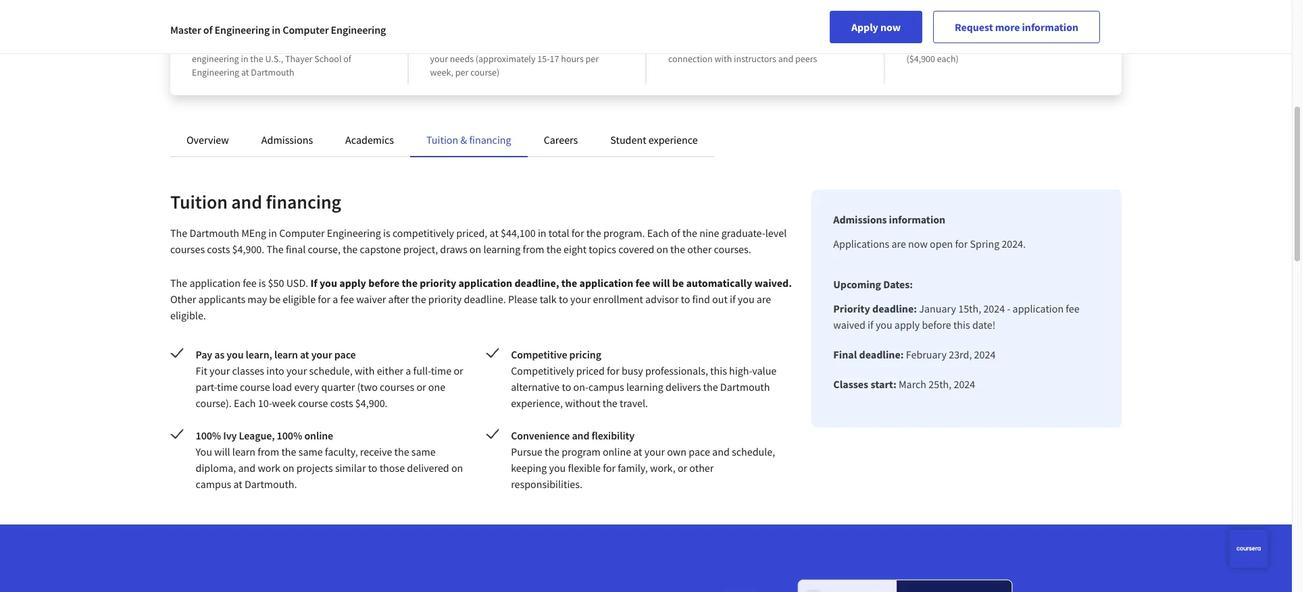 Task type: describe. For each thing, give the bounding box(es) containing it.
the down first
[[250, 53, 263, 65]]

deadline: for final
[[859, 348, 904, 361]]

family,
[[618, 462, 648, 475]]

or for pay as you learn, learn at your pace fit your classes into your schedule, with either a full-time or part-time course load every quarter (two courses or one course). each 10-week course costs $4,900.
[[454, 364, 463, 378]]

application inside january 15th, 2024 - application fee waived if you apply before this date!
[[1013, 302, 1064, 316]]

at inside pay as you learn, learn at your pace fit your classes into your schedule, with either a full-time or part-time course load every quarter (two courses or one course). each 10-week course costs $4,900.
[[300, 348, 309, 361]]

school
[[314, 53, 342, 65]]

open
[[930, 237, 953, 251]]

request more information
[[955, 20, 1078, 34]]

to right talk
[[559, 293, 568, 306]]

student experience
[[610, 133, 698, 147]]

1 100% from the left
[[196, 429, 221, 443]]

2024 for classes start: march 25th, 2024
[[954, 378, 975, 391]]

lecture
[[668, 39, 698, 51]]

find
[[692, 293, 710, 306]]

costs inside the dartmouth meng in computer engineering is competitively priced, at $44,100 in total for the program. each of the nine graduate-level courses costs $4,900. the final course, the capstone project, draws on learning from the eight topics covered on the other courses.
[[207, 243, 230, 256]]

the right deadline, on the top
[[561, 276, 577, 290]]

program inside complete the program on the schedule that suits your needs (approximately 15-17 hours per week, per course)
[[485, 39, 519, 51]]

request more information button
[[933, 11, 1100, 43]]

$4,900. inside pay as you learn, learn at your pace fit your classes into your schedule, with either a full-time or part-time course load every quarter (two courses or one course). each 10-week course costs $4,900.
[[355, 397, 388, 410]]

the for application
[[170, 276, 187, 290]]

financing for tuition & financing
[[469, 133, 511, 147]]

experience
[[649, 133, 698, 147]]

will inside the application fee is $50 usd. if you apply before the priority application deadline, the application fee will be automatically waived. other applicants may be eligible for a fee waiver after the priority deadline. please talk to your enrollment advisor to find out if you are eligible.
[[652, 276, 670, 290]]

now inside button
[[880, 20, 901, 34]]

you inside the $44,100 total cost pay only for courses you enroll in per term ($4,900 each)
[[987, 39, 1001, 51]]

keeping
[[511, 462, 547, 475]]

if
[[310, 276, 317, 290]]

on-
[[573, 380, 589, 394]]

pay inside pay as you learn, learn at your pace fit your classes into your schedule, with either a full-time or part-time course load every quarter (two courses or one course). each 10-week course costs $4,900.
[[196, 348, 212, 361]]

dates:
[[883, 278, 913, 291]]

you inside pay as you learn, learn at your pace fit your classes into your schedule, with either a full-time or part-time course load every quarter (two courses or one course). each 10-week course costs $4,900.
[[227, 348, 244, 361]]

admissions for admissions information
[[833, 213, 887, 226]]

total inside the dartmouth meng in computer engineering is competitively priced, at $44,100 in total for the program. each of the nine graduate-level courses costs $4,900. the final course, the capstone project, draws on learning from the eight topics covered on the other courses.
[[549, 226, 569, 240]]

peers
[[795, 53, 817, 65]]

applications
[[833, 237, 889, 251]]

first
[[256, 39, 271, 51]]

topics
[[589, 243, 616, 256]]

the right course,
[[343, 243, 358, 256]]

please
[[508, 293, 537, 306]]

pay as you learn, learn at your pace fit your classes into your schedule, with either a full-time or part-time course load every quarter (two courses or one course). each 10-week course costs $4,900.
[[196, 348, 463, 410]]

of inside the dartmouth meng in computer engineering is competitively priced, at $44,100 in total for the program. each of the nine graduate-level courses costs $4,900. the final course, the capstone project, draws on learning from the eight topics covered on the other courses.
[[671, 226, 680, 240]]

2 same from the left
[[411, 445, 436, 459]]

into
[[266, 364, 284, 378]]

alternative
[[511, 380, 560, 394]]

dartmouth inside the dartmouth meng in computer engineering is competitively priced, at $44,100 in total for the program. each of the nine graduate-level courses costs $4,900. the final course, the capstone project, draws on learning from the eight topics covered on the other courses.
[[189, 226, 239, 240]]

for inside convenience and flexibility pursue the program online at your own pace and schedule, keeping you flexible for family, work, or other responsibilities.
[[603, 462, 616, 475]]

term
[[1053, 39, 1071, 51]]

travel.
[[620, 397, 648, 410]]

courses.
[[714, 243, 751, 256]]

ivy inside 100% ivy league, 100% online you will learn from the same faculty, receive the same diploma, and work on projects similar to those delivered on campus at dartmouth.
[[223, 429, 237, 443]]

and right own at the right
[[712, 445, 730, 459]]

1 horizontal spatial are
[[892, 237, 906, 251]]

admissions for admissions
[[261, 133, 313, 147]]

2024.
[[1002, 237, 1026, 251]]

and down projects,
[[778, 53, 793, 65]]

delivered
[[407, 462, 449, 475]]

waived.
[[754, 276, 792, 290]]

start:
[[871, 378, 897, 391]]

overview link
[[186, 133, 229, 147]]

your inside complete the program on the schedule that suits your needs (approximately 15-17 hours per week, per course)
[[430, 53, 448, 65]]

0 horizontal spatial information
[[889, 213, 945, 226]]

at inside convenience and flexibility pursue the program online at your own pace and schedule, keeping you flexible for family, work, or other responsibilities.
[[633, 445, 642, 459]]

23rd,
[[949, 348, 972, 361]]

1 vertical spatial course
[[298, 397, 328, 410]]

connection
[[668, 53, 713, 65]]

with inside lecture videos, hands-on projects, and connection with instructors and peers
[[714, 53, 732, 65]]

on right delivered on the left of the page
[[451, 462, 463, 475]]

the right after
[[411, 293, 426, 306]]

online inside 100% ivy league, 100% online you will learn from the same faculty, receive the same diploma, and work on projects similar to those delivered on campus at dartmouth.
[[304, 429, 333, 443]]

application up deadline.
[[458, 276, 512, 290]]

needs
[[450, 53, 474, 65]]

the left 'travel.'
[[603, 397, 617, 410]]

to left find
[[681, 293, 690, 306]]

complete
[[430, 39, 468, 51]]

final
[[833, 348, 857, 361]]

academics link
[[345, 133, 394, 147]]

learning inside the dartmouth meng in computer engineering is competitively priced, at $44,100 in total for the program. each of the nine graduate-level courses costs $4,900. the final course, the capstone project, draws on learning from the eight topics covered on the other courses.
[[483, 243, 521, 256]]

nine
[[699, 226, 719, 240]]

financing for tuition and financing
[[266, 190, 341, 214]]

load
[[272, 380, 292, 394]]

$44,100 inside the dartmouth meng in computer engineering is competitively priced, at $44,100 in total for the program. each of the nine graduate-level courses costs $4,900. the final course, the capstone project, draws on learning from the eight topics covered on the other courses.
[[501, 226, 536, 240]]

careers
[[544, 133, 578, 147]]

eight
[[564, 243, 587, 256]]

automatically
[[686, 276, 752, 290]]

hands-
[[730, 39, 757, 51]]

league,
[[239, 429, 275, 443]]

before inside january 15th, 2024 - application fee waived if you apply before this date!
[[922, 318, 951, 332]]

are inside the application fee is $50 usd. if you apply before the priority application deadline, the application fee will be automatically waived. other applicants may be eligible for a fee waiver after the priority deadline. please talk to your enrollment advisor to find out if you are eligible.
[[757, 293, 771, 306]]

100% ivy league, 100% online you will learn from the same faculty, receive the same diploma, and work on projects similar to those delivered on campus at dartmouth.
[[196, 429, 463, 491]]

on right work at the left bottom of page
[[283, 462, 294, 475]]

may
[[248, 293, 267, 306]]

pace inside convenience and flexibility pursue the program online at your own pace and schedule, keeping you flexible for family, work, or other responsibilities.
[[689, 445, 710, 459]]

dartmouth inside earn an ivy league degree from one of the first professional schools of engineering in the u.s., thayer school of engineering at dartmouth
[[251, 66, 294, 78]]

for right open
[[955, 237, 968, 251]]

15-
[[537, 53, 550, 65]]

per inside the $44,100 total cost pay only for courses you enroll in per term ($4,900 each)
[[1037, 39, 1051, 51]]

competitive
[[511, 348, 567, 361]]

15th,
[[958, 302, 981, 316]]

the right delivers
[[703, 380, 718, 394]]

of down "an"
[[231, 39, 239, 51]]

apply inside the application fee is $50 usd. if you apply before the priority application deadline, the application fee will be automatically waived. other applicants may be eligible for a fee waiver after the priority deadline. please talk to your enrollment advisor to find out if you are eligible.
[[339, 276, 366, 290]]

student experience link
[[610, 133, 698, 147]]

0 horizontal spatial course
[[240, 380, 270, 394]]

engineering inside the dartmouth meng in computer engineering is competitively priced, at $44,100 in total for the program. each of the nine graduate-level courses costs $4,900. the final course, the capstone project, draws on learning from the eight topics covered on the other courses.
[[327, 226, 381, 240]]

spring
[[970, 237, 999, 251]]

1 horizontal spatial time
[[431, 364, 452, 378]]

from
[[192, 39, 213, 51]]

at inside earn an ivy league degree from one of the first professional schools of engineering in the u.s., thayer school of engineering at dartmouth
[[241, 66, 249, 78]]

level
[[765, 226, 787, 240]]

2 vertical spatial per
[[455, 66, 469, 78]]

schedule, inside pay as you learn, learn at your pace fit your classes into your schedule, with either a full-time or part-time course load every quarter (two courses or one course). each 10-week course costs $4,900.
[[309, 364, 353, 378]]

february
[[906, 348, 947, 361]]

$44,100 inside the $44,100 total cost pay only for courses you enroll in per term ($4,900 each)
[[906, 20, 951, 37]]

of down the schools
[[343, 53, 351, 65]]

to inside 100% ivy league, 100% online you will learn from the same faculty, receive the same diploma, and work on projects similar to those delivered on campus at dartmouth.
[[368, 462, 377, 475]]

priced,
[[456, 226, 487, 240]]

either
[[377, 364, 403, 378]]

each inside the dartmouth meng in computer engineering is competitively priced, at $44,100 in total for the program. each of the nine graduate-level courses costs $4,900. the final course, the capstone project, draws on learning from the eight topics covered on the other courses.
[[647, 226, 669, 240]]

apply
[[851, 20, 878, 34]]

from inside the dartmouth meng in computer engineering is competitively priced, at $44,100 in total for the program. each of the nine graduate-level courses costs $4,900. the final course, the capstone project, draws on learning from the eight topics covered on the other courses.
[[523, 243, 544, 256]]

for inside the application fee is $50 usd. if you apply before the priority application deadline, the application fee will be automatically waived. other applicants may be eligible for a fee waiver after the priority deadline. please talk to your enrollment advisor to find out if you are eligible.
[[318, 293, 330, 306]]

priority deadline:
[[833, 302, 917, 316]]

($4,900
[[906, 53, 935, 65]]

week,
[[430, 66, 453, 78]]

overview
[[186, 133, 229, 147]]

on inside lecture videos, hands-on projects, and connection with instructors and peers
[[757, 39, 767, 51]]

deadline: for priority
[[872, 302, 917, 316]]

the up those
[[394, 445, 409, 459]]

on down priced,
[[470, 243, 481, 256]]

schedule, inside convenience and flexibility pursue the program online at your own pace and schedule, keeping you flexible for family, work, or other responsibilities.
[[732, 445, 775, 459]]

(approximately
[[476, 53, 535, 65]]

the application fee is $50 usd. if you apply before the priority application deadline, the application fee will be automatically waived. other applicants may be eligible for a fee waiver after the priority deadline. please talk to your enrollment advisor to find out if you are eligible.
[[170, 276, 792, 322]]

1 same from the left
[[298, 445, 323, 459]]

convenience and flexibility pursue the program online at your own pace and schedule, keeping you flexible for family, work, or other responsibilities.
[[511, 429, 775, 491]]

schedule
[[548, 39, 584, 51]]

if inside the application fee is $50 usd. if you apply before the priority application deadline, the application fee will be automatically waived. other applicants may be eligible for a fee waiver after the priority deadline. please talk to your enrollment advisor to find out if you are eligible.
[[730, 293, 736, 306]]

of right the schools
[[356, 39, 364, 51]]

january 15th, 2024 - application fee waived if you apply before this date!
[[833, 302, 1080, 332]]

is inside the application fee is $50 usd. if you apply before the priority application deadline, the application fee will be automatically waived. other applicants may be eligible for a fee waiver after the priority deadline. please talk to your enrollment advisor to find out if you are eligible.
[[259, 276, 266, 290]]

convenience
[[511, 429, 570, 443]]

careers link
[[544, 133, 578, 147]]

in inside earn an ivy league degree from one of the first professional schools of engineering in the u.s., thayer school of engineering at dartmouth
[[241, 53, 248, 65]]

priced
[[576, 364, 605, 378]]

&
[[460, 133, 467, 147]]

learning inside competitive pricing competitively priced for busy professionals, this high-value alternative to on-campus learning delivers the dartmouth experience, without the travel.
[[626, 380, 663, 394]]

1 vertical spatial per
[[586, 53, 599, 65]]

projects,
[[769, 39, 804, 51]]

0 horizontal spatial time
[[217, 380, 238, 394]]

tuition & financing
[[426, 133, 511, 147]]

total inside the $44,100 total cost pay only for courses you enroll in per term ($4,900 each)
[[954, 20, 981, 37]]

in up professional
[[272, 23, 281, 36]]

application up enrollment
[[579, 276, 633, 290]]

in up deadline, on the top
[[538, 226, 546, 240]]

receive
[[360, 445, 392, 459]]

fee inside january 15th, 2024 - application fee waived if you apply before this date!
[[1066, 302, 1080, 316]]

projects
[[296, 462, 333, 475]]

on inside complete the program on the schedule that suits your needs (approximately 15-17 hours per week, per course)
[[521, 39, 531, 51]]

flexible
[[568, 462, 601, 475]]

admissions link
[[261, 133, 313, 147]]

-
[[1007, 302, 1010, 316]]

before inside the application fee is $50 usd. if you apply before the priority application deadline, the application fee will be automatically waived. other applicants may be eligible for a fee waiver after the priority deadline. please talk to your enrollment advisor to find out if you are eligible.
[[368, 276, 399, 290]]

competitively
[[392, 226, 454, 240]]

learn inside 100% ivy league, 100% online you will learn from the same faculty, receive the same diploma, and work on projects similar to those delivered on campus at dartmouth.
[[232, 445, 255, 459]]

0 vertical spatial be
[[672, 276, 684, 290]]

you
[[196, 445, 212, 459]]

lecture videos, hands-on projects, and connection with instructors and peers
[[668, 39, 821, 65]]

and left the flexibility
[[572, 429, 589, 443]]

fee left waiver
[[340, 293, 354, 306]]

professional
[[273, 39, 322, 51]]

flexibility
[[592, 429, 635, 443]]

10-
[[258, 397, 272, 410]]

after
[[388, 293, 409, 306]]

from inside 100% ivy league, 100% online you will learn from the same faculty, receive the same diploma, and work on projects similar to those delivered on campus at dartmouth.
[[258, 445, 279, 459]]

upcoming
[[833, 278, 881, 291]]

information inside button
[[1022, 20, 1078, 34]]

applicants
[[198, 293, 245, 306]]

project,
[[403, 243, 438, 256]]

degree
[[302, 20, 341, 37]]

pay inside the $44,100 total cost pay only for courses you enroll in per term ($4,900 each)
[[906, 39, 921, 51]]

fit
[[196, 364, 207, 378]]

tuition for tuition and financing
[[170, 190, 228, 214]]

in right meng
[[268, 226, 277, 240]]



Task type: vqa. For each thing, say whether or not it's contained in the screenshot.
the bottom "menu"
no



Task type: locate. For each thing, give the bounding box(es) containing it.
0 horizontal spatial dartmouth
[[189, 226, 239, 240]]

1 vertical spatial ivy
[[223, 429, 237, 443]]

deadline,
[[514, 276, 559, 290]]

total left cost
[[954, 20, 981, 37]]

1 horizontal spatial this
[[953, 318, 970, 332]]

1 vertical spatial online
[[603, 445, 631, 459]]

in inside the $44,100 total cost pay only for courses you enroll in per term ($4,900 each)
[[1028, 39, 1036, 51]]

courses inside the dartmouth meng in computer engineering is competitively priced, at $44,100 in total for the program. each of the nine graduate-level courses costs $4,900. the final course, the capstone project, draws on learning from the eight topics covered on the other courses.
[[170, 243, 205, 256]]

of left nine
[[671, 226, 680, 240]]

1 vertical spatial $44,100
[[501, 226, 536, 240]]

if right out
[[730, 293, 736, 306]]

courses down either
[[380, 380, 414, 394]]

course down "every"
[[298, 397, 328, 410]]

fee
[[243, 276, 256, 290], [635, 276, 650, 290], [340, 293, 354, 306], [1066, 302, 1080, 316]]

2 100% from the left
[[277, 429, 302, 443]]

1 horizontal spatial total
[[954, 20, 981, 37]]

are
[[892, 237, 906, 251], [757, 293, 771, 306]]

or for convenience and flexibility pursue the program online at your own pace and schedule, keeping you flexible for family, work, or other responsibilities.
[[678, 462, 687, 475]]

0 horizontal spatial admissions
[[261, 133, 313, 147]]

0 vertical spatial before
[[368, 276, 399, 290]]

the inside the application fee is $50 usd. if you apply before the priority application deadline, the application fee will be automatically waived. other applicants may be eligible for a fee waiver after the priority deadline. please talk to your enrollment advisor to find out if you are eligible.
[[170, 276, 187, 290]]

from up work at the left bottom of page
[[258, 445, 279, 459]]

pace
[[334, 348, 356, 361], [689, 445, 710, 459]]

engineering up the schools
[[331, 23, 386, 36]]

online
[[304, 429, 333, 443], [603, 445, 631, 459]]

part-
[[196, 380, 217, 394]]

student
[[610, 133, 646, 147]]

only
[[922, 39, 940, 51]]

out
[[712, 293, 728, 306]]

or
[[454, 364, 463, 378], [417, 380, 426, 394], [678, 462, 687, 475]]

march
[[899, 378, 926, 391]]

january
[[919, 302, 956, 316]]

2024 inside january 15th, 2024 - application fee waived if you apply before this date!
[[983, 302, 1005, 316]]

course).
[[196, 397, 232, 410]]

waiver
[[356, 293, 386, 306]]

0 horizontal spatial or
[[417, 380, 426, 394]]

an
[[221, 20, 236, 37]]

0 vertical spatial admissions
[[261, 133, 313, 147]]

course down classes
[[240, 380, 270, 394]]

1 vertical spatial will
[[214, 445, 230, 459]]

computer up final
[[279, 226, 325, 240]]

time right either
[[431, 364, 452, 378]]

1 horizontal spatial is
[[383, 226, 390, 240]]

1 vertical spatial admissions
[[833, 213, 887, 226]]

0 horizontal spatial each
[[234, 397, 256, 410]]

now right apply at the right of the page
[[880, 20, 901, 34]]

0 horizontal spatial schedule,
[[309, 364, 353, 378]]

0 horizontal spatial apply
[[339, 276, 366, 290]]

0 vertical spatial other
[[687, 243, 712, 256]]

online up faculty,
[[304, 429, 333, 443]]

1 vertical spatial other
[[689, 462, 714, 475]]

this inside january 15th, 2024 - application fee waived if you apply before this date!
[[953, 318, 970, 332]]

to left the 'on-'
[[562, 380, 571, 394]]

pay up '($4,900'
[[906, 39, 921, 51]]

this inside competitive pricing competitively priced for busy professionals, this high-value alternative to on-campus learning delivers the dartmouth experience, without the travel.
[[710, 364, 727, 378]]

other inside convenience and flexibility pursue the program online at your own pace and schedule, keeping you flexible for family, work, or other responsibilities.
[[689, 462, 714, 475]]

learning up 'travel.'
[[626, 380, 663, 394]]

tuition & financing link
[[426, 133, 511, 147]]

for left busy
[[607, 364, 619, 378]]

program inside convenience and flexibility pursue the program online at your own pace and schedule, keeping you flexible for family, work, or other responsibilities.
[[562, 445, 601, 459]]

1 vertical spatial priority
[[428, 293, 462, 306]]

similar
[[335, 462, 366, 475]]

100% up you
[[196, 429, 221, 443]]

engineering inside earn an ivy league degree from one of the first professional schools of engineering in the u.s., thayer school of engineering at dartmouth
[[192, 66, 239, 78]]

0 vertical spatial ivy
[[238, 20, 255, 37]]

fee right "-"
[[1066, 302, 1080, 316]]

apply now button
[[830, 11, 922, 43]]

0 vertical spatial program
[[485, 39, 519, 51]]

of up from
[[203, 23, 212, 36]]

computer
[[283, 23, 329, 36], [279, 226, 325, 240]]

2 horizontal spatial per
[[1037, 39, 1051, 51]]

course,
[[308, 243, 341, 256]]

0 horizontal spatial is
[[259, 276, 266, 290]]

the left nine
[[682, 226, 697, 240]]

now left open
[[908, 237, 928, 251]]

1 vertical spatial is
[[259, 276, 266, 290]]

this left high-
[[710, 364, 727, 378]]

courses inside pay as you learn, learn at your pace fit your classes into your schedule, with either a full-time or part-time course load every quarter (two courses or one course). each 10-week course costs $4,900.
[[380, 380, 414, 394]]

0 horizontal spatial before
[[368, 276, 399, 290]]

or inside convenience and flexibility pursue the program online at your own pace and schedule, keeping you flexible for family, work, or other responsibilities.
[[678, 462, 687, 475]]

1 horizontal spatial now
[[908, 237, 928, 251]]

0 vertical spatial if
[[730, 293, 736, 306]]

those
[[380, 462, 405, 475]]

if down priority deadline:
[[868, 318, 873, 332]]

0 horizontal spatial a
[[333, 293, 338, 306]]

own
[[667, 445, 687, 459]]

the inside convenience and flexibility pursue the program online at your own pace and schedule, keeping you flexible for family, work, or other responsibilities.
[[545, 445, 560, 459]]

one inside earn an ivy league degree from one of the first professional schools of engineering in the u.s., thayer school of engineering at dartmouth
[[214, 39, 229, 51]]

1 vertical spatial total
[[549, 226, 569, 240]]

the up "dartmouth."
[[281, 445, 296, 459]]

on right covered
[[656, 243, 668, 256]]

1 vertical spatial dartmouth
[[189, 226, 239, 240]]

other inside the dartmouth meng in computer engineering is competitively priced, at $44,100 in total for the program. each of the nine graduate-level courses costs $4,900. the final course, the capstone project, draws on learning from the eight topics covered on the other courses.
[[687, 243, 712, 256]]

1 horizontal spatial with
[[714, 53, 732, 65]]

$4,900. down meng
[[232, 243, 264, 256]]

you down priority deadline:
[[876, 318, 892, 332]]

a inside pay as you learn, learn at your pace fit your classes into your schedule, with either a full-time or part-time course load every quarter (two courses or one course). each 10-week course costs $4,900.
[[406, 364, 411, 378]]

campus
[[589, 380, 624, 394], [196, 478, 231, 491]]

fee up advisor
[[635, 276, 650, 290]]

1 horizontal spatial $4,900.
[[355, 397, 388, 410]]

0 vertical spatial campus
[[589, 380, 624, 394]]

to inside competitive pricing competitively priced for busy professionals, this high-value alternative to on-campus learning delivers the dartmouth experience, without the travel.
[[562, 380, 571, 394]]

one down full-
[[428, 380, 445, 394]]

apply now
[[851, 20, 901, 34]]

2 vertical spatial the
[[170, 276, 187, 290]]

for inside competitive pricing competitively priced for busy professionals, this high-value alternative to on-campus learning delivers the dartmouth experience, without the travel.
[[607, 364, 619, 378]]

0 vertical spatial are
[[892, 237, 906, 251]]

at inside 100% ivy league, 100% online you will learn from the same faculty, receive the same diploma, and work on projects similar to those delivered on campus at dartmouth.
[[233, 478, 242, 491]]

for right "eligible"
[[318, 293, 330, 306]]

your inside the application fee is $50 usd. if you apply before the priority application deadline, the application fee will be automatically waived. other applicants may be eligible for a fee waiver after the priority deadline. please talk to your enrollment advisor to find out if you are eligible.
[[570, 293, 591, 306]]

for inside the $44,100 total cost pay only for courses you enroll in per term ($4,900 each)
[[941, 39, 953, 51]]

1 horizontal spatial $44,100
[[906, 20, 951, 37]]

1 horizontal spatial apply
[[895, 318, 920, 332]]

are down waived.
[[757, 293, 771, 306]]

0 vertical spatial pace
[[334, 348, 356, 361]]

per
[[1037, 39, 1051, 51], [586, 53, 599, 65], [455, 66, 469, 78]]

for inside the dartmouth meng in computer engineering is competitively priced, at $44,100 in total for the program. each of the nine graduate-level courses costs $4,900. the final course, the capstone project, draws on learning from the eight topics covered on the other courses.
[[571, 226, 584, 240]]

$44,100 total cost pay only for courses you enroll in per term ($4,900 each)
[[906, 20, 1071, 65]]

1 horizontal spatial per
[[586, 53, 599, 65]]

every
[[294, 380, 319, 394]]

or down full-
[[417, 380, 426, 394]]

academics
[[345, 133, 394, 147]]

each inside pay as you learn, learn at your pace fit your classes into your schedule, with either a full-time or part-time course load every quarter (two courses or one course). each 10-week course costs $4,900.
[[234, 397, 256, 410]]

2 horizontal spatial or
[[678, 462, 687, 475]]

dartmouth
[[251, 66, 294, 78], [189, 226, 239, 240], [720, 380, 770, 394]]

computer up professional
[[283, 23, 329, 36]]

thayer
[[285, 53, 312, 65]]

0 vertical spatial with
[[714, 53, 732, 65]]

date!
[[972, 318, 996, 332]]

1 vertical spatial costs
[[330, 397, 353, 410]]

financing right &
[[469, 133, 511, 147]]

1 vertical spatial or
[[417, 380, 426, 394]]

classes
[[232, 364, 264, 378]]

pricing
[[569, 348, 601, 361]]

time up course).
[[217, 380, 238, 394]]

pursue
[[511, 445, 542, 459]]

you inside january 15th, 2024 - application fee waived if you apply before this date!
[[876, 318, 892, 332]]

campus down priced
[[589, 380, 624, 394]]

0 vertical spatial computer
[[283, 23, 329, 36]]

ivy inside earn an ivy league degree from one of the first professional schools of engineering in the u.s., thayer school of engineering at dartmouth
[[238, 20, 255, 37]]

ivy right "an"
[[238, 20, 255, 37]]

busy
[[622, 364, 643, 378]]

0 vertical spatial costs
[[207, 243, 230, 256]]

1 vertical spatial schedule,
[[732, 445, 775, 459]]

diploma,
[[196, 462, 236, 475]]

master of engineering in computer engineering
[[170, 23, 386, 36]]

will up advisor
[[652, 276, 670, 290]]

courses
[[954, 39, 985, 51], [170, 243, 205, 256], [380, 380, 414, 394]]

a left waiver
[[333, 293, 338, 306]]

one up engineering
[[214, 39, 229, 51]]

complete the program on the schedule that suits your needs (approximately 15-17 hours per week, per course)
[[430, 39, 622, 78]]

courses down request
[[954, 39, 985, 51]]

2024 for final deadline: february 23rd, 2024
[[974, 348, 996, 361]]

ivy
[[238, 20, 255, 37], [223, 429, 237, 443]]

before down january
[[922, 318, 951, 332]]

0 vertical spatial per
[[1037, 39, 1051, 51]]

dartmouth left meng
[[189, 226, 239, 240]]

program.
[[603, 226, 645, 240]]

1 vertical spatial now
[[908, 237, 928, 251]]

a inside the application fee is $50 usd. if you apply before the priority application deadline, the application fee will be automatically waived. other applicants may be eligible for a fee waiver after the priority deadline. please talk to your enrollment advisor to find out if you are eligible.
[[333, 293, 338, 306]]

the left first
[[241, 39, 254, 51]]

admissions
[[261, 133, 313, 147], [833, 213, 887, 226]]

1 vertical spatial deadline:
[[859, 348, 904, 361]]

0 vertical spatial $4,900.
[[232, 243, 264, 256]]

0 horizontal spatial online
[[304, 429, 333, 443]]

in right engineering
[[241, 53, 248, 65]]

0 horizontal spatial program
[[485, 39, 519, 51]]

0 horizontal spatial courses
[[170, 243, 205, 256]]

the up needs
[[470, 39, 483, 51]]

1 vertical spatial campus
[[196, 478, 231, 491]]

the right covered
[[670, 243, 685, 256]]

computer for meng
[[279, 226, 325, 240]]

with down videos, on the top right
[[714, 53, 732, 65]]

1 vertical spatial the
[[267, 243, 284, 256]]

the up 15-
[[533, 39, 546, 51]]

dartmouth down u.s.,
[[251, 66, 294, 78]]

graduate-
[[721, 226, 765, 240]]

pace inside pay as you learn, learn at your pace fit your classes into your schedule, with either a full-time or part-time course load every quarter (two courses or one course). each 10-week course costs $4,900.
[[334, 348, 356, 361]]

engineering up capstone
[[327, 226, 381, 240]]

1 horizontal spatial campus
[[589, 380, 624, 394]]

at
[[241, 66, 249, 78], [490, 226, 499, 240], [300, 348, 309, 361], [633, 445, 642, 459], [233, 478, 242, 491]]

course)
[[470, 66, 500, 78]]

1 horizontal spatial same
[[411, 445, 436, 459]]

0 vertical spatial apply
[[339, 276, 366, 290]]

with inside pay as you learn, learn at your pace fit your classes into your schedule, with either a full-time or part-time course load every quarter (two courses or one course). each 10-week course costs $4,900.
[[355, 364, 375, 378]]

financing up final
[[266, 190, 341, 214]]

quarter
[[321, 380, 355, 394]]

the up after
[[402, 276, 418, 290]]

1 vertical spatial from
[[258, 445, 279, 459]]

0 horizontal spatial financing
[[266, 190, 341, 214]]

request
[[955, 20, 993, 34]]

1 horizontal spatial dartmouth
[[251, 66, 294, 78]]

or down own at the right
[[678, 462, 687, 475]]

waived
[[833, 318, 865, 332]]

2024
[[983, 302, 1005, 316], [974, 348, 996, 361], [954, 378, 975, 391]]

0 horizontal spatial be
[[269, 293, 281, 306]]

a
[[333, 293, 338, 306], [406, 364, 411, 378]]

engineering up first
[[215, 23, 270, 36]]

tuition down overview
[[170, 190, 228, 214]]

1 horizontal spatial one
[[428, 380, 445, 394]]

covered
[[618, 243, 654, 256]]

0 horizontal spatial per
[[455, 66, 469, 78]]

0 vertical spatial 2024
[[983, 302, 1005, 316]]

1 vertical spatial this
[[710, 364, 727, 378]]

2 vertical spatial dartmouth
[[720, 380, 770, 394]]

embedded module image image
[[703, 557, 1048, 593]]

the
[[170, 226, 187, 240], [267, 243, 284, 256], [170, 276, 187, 290]]

your inside convenience and flexibility pursue the program online at your own pace and schedule, keeping you flexible for family, work, or other responsibilities.
[[644, 445, 665, 459]]

application up applicants
[[189, 276, 241, 290]]

and inside 100% ivy league, 100% online you will learn from the same faculty, receive the same diploma, and work on projects similar to those delivered on campus at dartmouth.
[[238, 462, 256, 475]]

1 horizontal spatial program
[[562, 445, 601, 459]]

applications are now open for spring 2024.
[[833, 237, 1026, 251]]

week
[[272, 397, 296, 410]]

learn inside pay as you learn, learn at your pace fit your classes into your schedule, with either a full-time or part-time course load every quarter (two courses or one course). each 10-week course costs $4,900.
[[274, 348, 298, 361]]

is inside the dartmouth meng in computer engineering is competitively priced, at $44,100 in total for the program. each of the nine graduate-level courses costs $4,900. the final course, the capstone project, draws on learning from the eight topics covered on the other courses.
[[383, 226, 390, 240]]

$4,900. inside the dartmouth meng in computer engineering is competitively priced, at $44,100 in total for the program. each of the nine graduate-level courses costs $4,900. the final course, the capstone project, draws on learning from the eight topics covered on the other courses.
[[232, 243, 264, 256]]

per down that
[[586, 53, 599, 65]]

0 horizontal spatial now
[[880, 20, 901, 34]]

$44,100 right priced,
[[501, 226, 536, 240]]

$44,100 up only on the top right
[[906, 20, 951, 37]]

the down the convenience
[[545, 445, 560, 459]]

you inside convenience and flexibility pursue the program online at your own pace and schedule, keeping you flexible for family, work, or other responsibilities.
[[549, 462, 566, 475]]

the up topics
[[586, 226, 601, 240]]

that
[[586, 39, 602, 51]]

1 vertical spatial are
[[757, 293, 771, 306]]

same up projects
[[298, 445, 323, 459]]

capstone
[[360, 243, 401, 256]]

faculty,
[[325, 445, 358, 459]]

learn
[[274, 348, 298, 361], [232, 445, 255, 459]]

earn an ivy league degree from one of the first professional schools of engineering in the u.s., thayer school of engineering at dartmouth
[[192, 20, 364, 78]]

2024 left "-"
[[983, 302, 1005, 316]]

other down nine
[[687, 243, 712, 256]]

application right "-"
[[1013, 302, 1064, 316]]

1 vertical spatial pay
[[196, 348, 212, 361]]

1 vertical spatial financing
[[266, 190, 341, 214]]

each)
[[937, 53, 959, 65]]

each up covered
[[647, 226, 669, 240]]

the left eight at the top of page
[[547, 243, 561, 256]]

1 horizontal spatial learning
[[626, 380, 663, 394]]

1 vertical spatial a
[[406, 364, 411, 378]]

1 horizontal spatial online
[[603, 445, 631, 459]]

1 horizontal spatial ivy
[[238, 20, 255, 37]]

dartmouth inside competitive pricing competitively priced for busy professionals, this high-value alternative to on-campus learning delivers the dartmouth experience, without the travel.
[[720, 380, 770, 394]]

upcoming dates:
[[833, 278, 913, 291]]

tuition for tuition & financing
[[426, 133, 458, 147]]

responsibilities.
[[511, 478, 582, 491]]

before up waiver
[[368, 276, 399, 290]]

pace up the quarter
[[334, 348, 356, 361]]

you right as
[[227, 348, 244, 361]]

campus inside competitive pricing competitively priced for busy professionals, this high-value alternative to on-campus learning delivers the dartmouth experience, without the travel.
[[589, 380, 624, 394]]

pace right own at the right
[[689, 445, 710, 459]]

0 vertical spatial tuition
[[426, 133, 458, 147]]

at inside the dartmouth meng in computer engineering is competitively priced, at $44,100 in total for the program. each of the nine graduate-level courses costs $4,900. the final course, the capstone project, draws on learning from the eight topics covered on the other courses.
[[490, 226, 499, 240]]

league
[[258, 20, 299, 37]]

0 vertical spatial course
[[240, 380, 270, 394]]

computer inside the dartmouth meng in computer engineering is competitively priced, at $44,100 in total for the program. each of the nine graduate-level courses costs $4,900. the final course, the capstone project, draws on learning from the eight topics covered on the other courses.
[[279, 226, 325, 240]]

1 horizontal spatial pace
[[689, 445, 710, 459]]

$44,100
[[906, 20, 951, 37], [501, 226, 536, 240]]

online inside convenience and flexibility pursue the program online at your own pace and schedule, keeping you flexible for family, work, or other responsibilities.
[[603, 445, 631, 459]]

you right out
[[738, 293, 754, 306]]

2 vertical spatial or
[[678, 462, 687, 475]]

fee up may
[[243, 276, 256, 290]]

1 vertical spatial be
[[269, 293, 281, 306]]

apply inside january 15th, 2024 - application fee waived if you apply before this date!
[[895, 318, 920, 332]]

1 horizontal spatial before
[[922, 318, 951, 332]]

0 vertical spatial each
[[647, 226, 669, 240]]

deadline: down dates:
[[872, 302, 917, 316]]

will inside 100% ivy league, 100% online you will learn from the same faculty, receive the same diploma, and work on projects similar to those delivered on campus at dartmouth.
[[214, 445, 230, 459]]

and up the peers
[[805, 39, 821, 51]]

0 horizontal spatial campus
[[196, 478, 231, 491]]

admissions information
[[833, 213, 945, 226]]

1 horizontal spatial admissions
[[833, 213, 887, 226]]

1 vertical spatial tuition
[[170, 190, 228, 214]]

schools
[[324, 39, 354, 51]]

0 vertical spatial pay
[[906, 39, 921, 51]]

courses inside the $44,100 total cost pay only for courses you enroll in per term ($4,900 each)
[[954, 39, 985, 51]]

if inside january 15th, 2024 - application fee waived if you apply before this date!
[[868, 318, 873, 332]]

2024 right 23rd,
[[974, 348, 996, 361]]

1 vertical spatial 2024
[[974, 348, 996, 361]]

0 vertical spatial priority
[[420, 276, 456, 290]]

pay left as
[[196, 348, 212, 361]]

1 vertical spatial apply
[[895, 318, 920, 332]]

pay
[[906, 39, 921, 51], [196, 348, 212, 361]]

0 vertical spatial the
[[170, 226, 187, 240]]

you right if
[[320, 276, 337, 290]]

you
[[987, 39, 1001, 51], [320, 276, 337, 290], [738, 293, 754, 306], [876, 318, 892, 332], [227, 348, 244, 361], [549, 462, 566, 475]]

campus down 'diploma,'
[[196, 478, 231, 491]]

you up responsibilities.
[[549, 462, 566, 475]]

and up meng
[[231, 190, 262, 214]]

learn up into
[[274, 348, 298, 361]]

1 vertical spatial with
[[355, 364, 375, 378]]

computer for engineering
[[283, 23, 329, 36]]

talk
[[540, 293, 557, 306]]

one inside pay as you learn, learn at your pace fit your classes into your schedule, with either a full-time or part-time course load every quarter (two courses or one course). each 10-week course costs $4,900.
[[428, 380, 445, 394]]

be up advisor
[[672, 276, 684, 290]]

1 vertical spatial time
[[217, 380, 238, 394]]

0 horizontal spatial $44,100
[[501, 226, 536, 240]]

suits
[[604, 39, 622, 51]]

for left family,
[[603, 462, 616, 475]]

costs inside pay as you learn, learn at your pace fit your classes into your schedule, with either a full-time or part-time course load every quarter (two courses or one course). each 10-week course costs $4,900.
[[330, 397, 353, 410]]

program up the (approximately
[[485, 39, 519, 51]]

draws
[[440, 243, 467, 256]]

u.s.,
[[265, 53, 283, 65]]

2 vertical spatial courses
[[380, 380, 414, 394]]

1 horizontal spatial if
[[868, 318, 873, 332]]

is left $50
[[259, 276, 266, 290]]

the for dartmouth
[[170, 226, 187, 240]]

professionals,
[[645, 364, 708, 378]]

campus inside 100% ivy league, 100% online you will learn from the same faculty, receive the same diploma, and work on projects similar to those delivered on campus at dartmouth.
[[196, 478, 231, 491]]



